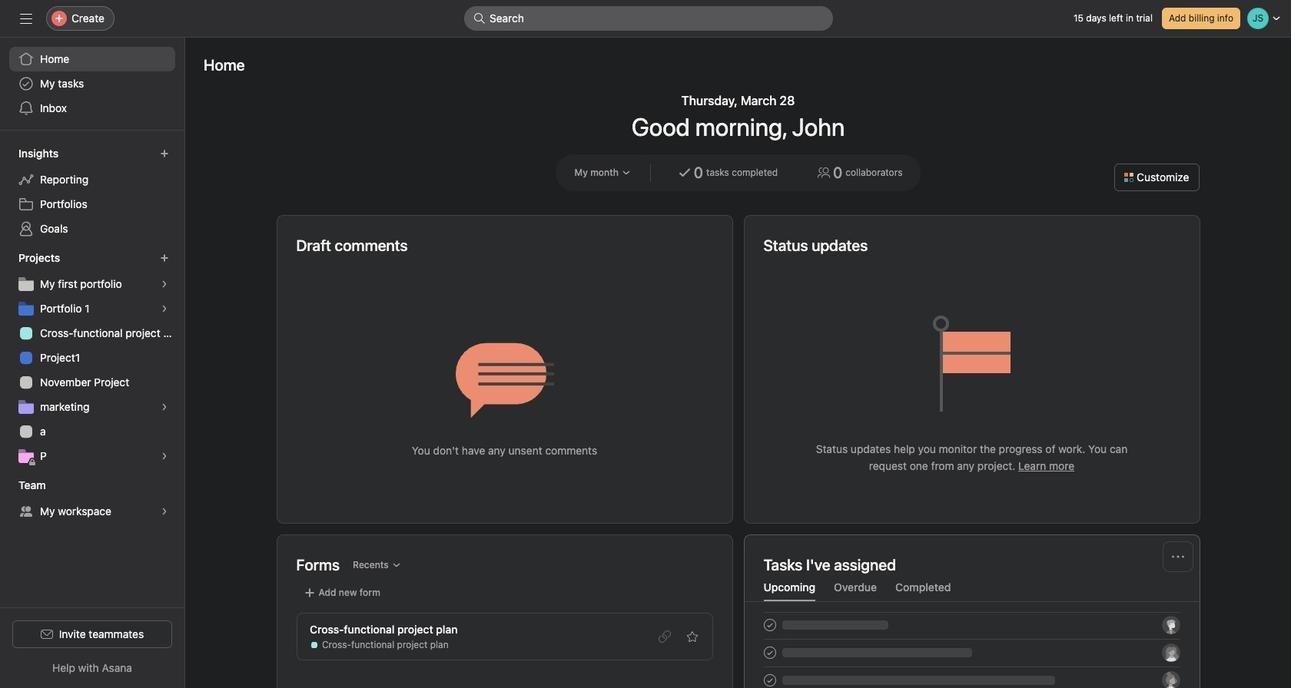 Task type: vqa. For each thing, say whether or not it's contained in the screenshot.
EXPAND NEW MESSAGE image
no



Task type: locate. For each thing, give the bounding box(es) containing it.
see details, my first portfolio image
[[160, 280, 169, 289]]

global element
[[0, 38, 185, 130]]

list box
[[464, 6, 833, 31]]

see details, marketing image
[[160, 403, 169, 412]]

copy form link image
[[658, 631, 671, 643]]

projects element
[[0, 244, 185, 472]]

prominent image
[[474, 12, 486, 25]]

see details, p image
[[160, 452, 169, 461]]



Task type: describe. For each thing, give the bounding box(es) containing it.
insights element
[[0, 140, 185, 244]]

new project or portfolio image
[[160, 254, 169, 263]]

hide sidebar image
[[20, 12, 32, 25]]

see details, my workspace image
[[160, 507, 169, 517]]

actions image
[[1172, 551, 1184, 564]]

add to favorites image
[[686, 631, 698, 643]]

teams element
[[0, 472, 185, 527]]

see details, portfolio 1 image
[[160, 304, 169, 314]]

new insights image
[[160, 149, 169, 158]]



